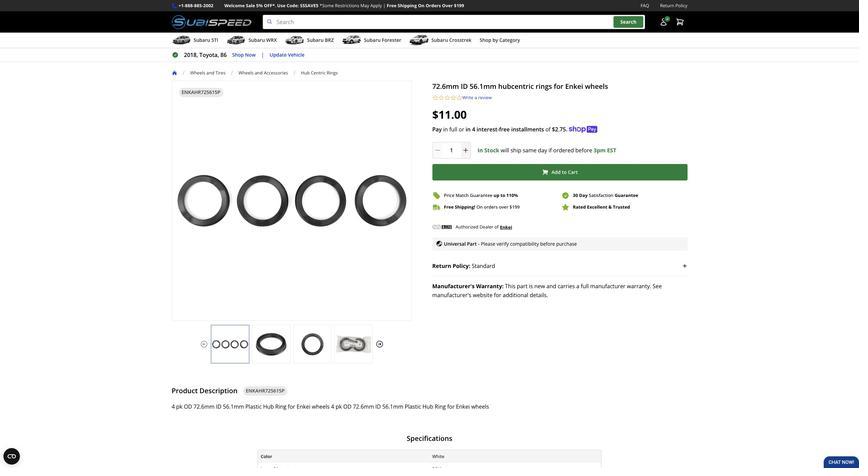 Task type: locate. For each thing, give the bounding box(es) containing it.
1 horizontal spatial wheels
[[471, 403, 489, 410]]

before
[[576, 146, 593, 154], [540, 240, 555, 247]]

over
[[499, 204, 509, 210]]

1 od from the left
[[184, 403, 192, 410]]

to right add
[[562, 169, 567, 175]]

full left or
[[450, 125, 458, 133]]

manufacturer's warranty:
[[432, 283, 504, 290]]

ring
[[275, 403, 287, 410], [435, 403, 446, 410]]

0 horizontal spatial wheels
[[190, 70, 205, 76]]

od
[[184, 403, 192, 410], [343, 403, 352, 410]]

wheels
[[585, 82, 608, 91], [312, 403, 330, 410], [471, 403, 489, 410]]

1 guarantee from the left
[[470, 192, 493, 198]]

review
[[478, 94, 492, 101]]

enkei inside authorized dealer of enkei
[[500, 224, 512, 230]]

888-
[[185, 2, 194, 9]]

1 empty star image from the left
[[439, 95, 445, 101]]

$11.00
[[432, 107, 467, 122]]

110%
[[507, 192, 518, 198]]

0 horizontal spatial empty star image
[[432, 95, 439, 101]]

a right carries
[[577, 283, 580, 290]]

1 horizontal spatial guarantee
[[615, 192, 639, 198]]

faq
[[641, 2, 650, 9]]

wheels and accessories link down now
[[239, 70, 288, 76]]

hub centric rings link
[[301, 70, 344, 76], [301, 70, 338, 76]]

1 vertical spatial a
[[577, 283, 580, 290]]

of
[[546, 125, 551, 133], [495, 224, 499, 230]]

wheels down 2018,
[[190, 70, 205, 76]]

1 horizontal spatial empty star image
[[457, 95, 463, 101]]

hubcentric
[[498, 82, 534, 91]]

faq link
[[641, 2, 650, 9]]

subaru left brz
[[307, 37, 324, 43]]

0 horizontal spatial /
[[183, 69, 185, 77]]

verify
[[497, 240, 509, 247]]

0 horizontal spatial id
[[216, 403, 222, 410]]

return for return policy
[[660, 2, 675, 9]]

shop left by
[[480, 37, 492, 43]]

2 ring from the left
[[435, 403, 446, 410]]

before left '3pm'
[[576, 146, 593, 154]]

0 horizontal spatial |
[[261, 51, 264, 59]]

wheels and accessories
[[239, 70, 288, 76]]

subaru left wrx
[[249, 37, 265, 43]]

1 vertical spatial |
[[261, 51, 264, 59]]

1 horizontal spatial 56.1mm
[[383, 403, 404, 410]]

1 horizontal spatial od
[[343, 403, 352, 410]]

1 vertical spatial full
[[581, 283, 589, 290]]

manufacturer
[[591, 283, 626, 290]]

subaru for subaru crosstrek
[[432, 37, 448, 43]]

subaru left crosstrek
[[432, 37, 448, 43]]

1 horizontal spatial return
[[660, 2, 675, 9]]

apply
[[371, 2, 382, 9]]

2 od from the left
[[343, 403, 352, 410]]

2 enkahr725615p 72.6mm id 56.1mm hubcentric rings for enkei wheels, image from the left
[[252, 332, 290, 356]]

1 vertical spatial of
[[495, 224, 499, 230]]

1 horizontal spatial $199
[[510, 204, 520, 210]]

over
[[442, 2, 453, 9]]

0 horizontal spatial hub
[[263, 403, 274, 410]]

1 subaru from the left
[[194, 37, 210, 43]]

1 horizontal spatial /
[[231, 69, 233, 77]]

/ right tires at the left top
[[231, 69, 233, 77]]

ship
[[511, 146, 522, 154]]

search
[[621, 19, 637, 25]]

empty star image
[[432, 95, 439, 101], [457, 95, 463, 101]]

0 horizontal spatial to
[[501, 192, 505, 198]]

0 horizontal spatial ring
[[275, 403, 287, 410]]

add to cart button
[[432, 164, 688, 180]]

1 plastic from the left
[[245, 403, 262, 410]]

search button
[[614, 16, 644, 28]]

enkei image
[[432, 222, 452, 232]]

0 vertical spatial $199
[[454, 2, 464, 9]]

1 horizontal spatial ring
[[435, 403, 446, 410]]

0 horizontal spatial in
[[443, 125, 448, 133]]

2 pk from the left
[[336, 403, 342, 410]]

0 horizontal spatial od
[[184, 403, 192, 410]]

1 vertical spatial shop
[[232, 51, 244, 58]]

enkei
[[566, 82, 583, 91], [500, 224, 512, 230], [297, 403, 311, 410], [456, 403, 470, 410]]

*some
[[320, 2, 334, 9]]

on
[[418, 2, 425, 9], [477, 204, 483, 210]]

1 / from the left
[[183, 69, 185, 77]]

0 horizontal spatial return
[[432, 262, 451, 270]]

match
[[456, 192, 469, 198]]

wheels and accessories link
[[239, 70, 294, 76], [239, 70, 288, 76]]

purchase
[[557, 240, 577, 247]]

manufacturer's
[[432, 291, 472, 299]]

and right new
[[547, 283, 557, 290]]

None number field
[[432, 142, 471, 158]]

return left 'policy:'
[[432, 262, 451, 270]]

/ right home image
[[183, 69, 185, 77]]

day
[[538, 146, 547, 154]]

new
[[535, 283, 545, 290]]

code:
[[287, 2, 299, 9]]

$199 right over
[[454, 2, 464, 9]]

empty star image
[[439, 95, 445, 101], [445, 95, 451, 101], [451, 95, 457, 101]]

/ for hub centric rings
[[294, 69, 296, 77]]

of left $2.75
[[546, 125, 551, 133]]

1 vertical spatial free
[[444, 204, 454, 210]]

on left orders on the right top of page
[[477, 204, 483, 210]]

| right apply
[[383, 2, 386, 9]]

4 subaru from the left
[[364, 37, 381, 43]]

authorized dealer of enkei
[[456, 224, 512, 230]]

1 horizontal spatial hub
[[301, 70, 310, 76]]

| right now
[[261, 51, 264, 59]]

1 horizontal spatial and
[[255, 70, 263, 76]]

and for accessories
[[255, 70, 263, 76]]

2 horizontal spatial 56.1mm
[[470, 82, 497, 91]]

shop
[[480, 37, 492, 43], [232, 51, 244, 58]]

56.1mm
[[470, 82, 497, 91], [223, 403, 244, 410], [383, 403, 404, 410]]

1 horizontal spatial free
[[444, 204, 454, 210]]

2 wheels from the left
[[239, 70, 254, 76]]

72.6mm
[[432, 82, 459, 91], [194, 403, 215, 410], [353, 403, 374, 410]]

1 wheels from the left
[[190, 70, 205, 76]]

0 horizontal spatial 4
[[172, 403, 175, 410]]

enkahr725615p 72.6mm id 56.1mm hubcentric rings for enkei wheels, image
[[211, 332, 249, 356], [252, 332, 290, 356], [294, 332, 331, 356], [335, 332, 372, 356]]

0 horizontal spatial 56.1mm
[[223, 403, 244, 410]]

3pm
[[594, 146, 606, 154]]

shop now link
[[232, 51, 256, 59]]

1 horizontal spatial plastic
[[405, 403, 421, 410]]

0 vertical spatial free
[[387, 2, 397, 9]]

0 horizontal spatial guarantee
[[470, 192, 493, 198]]

write a review link
[[463, 94, 492, 101]]

1 vertical spatial $199
[[510, 204, 520, 210]]

rated
[[573, 204, 586, 210]]

2002
[[203, 2, 214, 9]]

subaru left sti
[[194, 37, 210, 43]]

in right or
[[466, 125, 471, 133]]

full inside the this part is new and carries a full manufacturer warranty. see manufacturer's website for additional details.
[[581, 283, 589, 290]]

installments
[[511, 125, 544, 133]]

2 / from the left
[[231, 69, 233, 77]]

a right write
[[475, 94, 477, 101]]

sti
[[212, 37, 218, 43]]

3 subaru from the left
[[307, 37, 324, 43]]

subaru sti button
[[172, 34, 218, 48]]

shop inside dropdown button
[[480, 37, 492, 43]]

0 vertical spatial to
[[562, 169, 567, 175]]

0 vertical spatial enkahr725615p
[[182, 89, 220, 95]]

0 vertical spatial |
[[383, 2, 386, 9]]

return for return policy: standard
[[432, 262, 451, 270]]

1 horizontal spatial on
[[477, 204, 483, 210]]

1 horizontal spatial full
[[581, 283, 589, 290]]

button image
[[660, 18, 668, 26]]

brz
[[325, 37, 334, 43]]

off*.
[[264, 2, 276, 9]]

authorized
[[456, 224, 479, 230]]

subaru for subaru forester
[[364, 37, 381, 43]]

and left tires at the left top
[[206, 70, 214, 76]]

1 horizontal spatial in
[[466, 125, 471, 133]]

in
[[443, 125, 448, 133], [466, 125, 471, 133]]

0 horizontal spatial shop
[[232, 51, 244, 58]]

0 vertical spatial shop
[[480, 37, 492, 43]]

centric
[[311, 70, 326, 76]]

1 vertical spatial before
[[540, 240, 555, 247]]

0 horizontal spatial free
[[387, 2, 397, 9]]

3 / from the left
[[294, 69, 296, 77]]

0 vertical spatial return
[[660, 2, 675, 9]]

return left policy
[[660, 2, 675, 9]]

1 horizontal spatial a
[[577, 283, 580, 290]]

2018, toyota, 86
[[184, 51, 227, 59]]

by
[[493, 37, 498, 43]]

0 horizontal spatial a
[[475, 94, 477, 101]]

shop left now
[[232, 51, 244, 58]]

free down price
[[444, 204, 454, 210]]

0 vertical spatial full
[[450, 125, 458, 133]]

subaru left forester
[[364, 37, 381, 43]]

update vehicle
[[270, 51, 305, 58]]

0 horizontal spatial pk
[[176, 403, 183, 410]]

1 horizontal spatial to
[[562, 169, 567, 175]]

1 horizontal spatial enkahr725615p
[[246, 387, 285, 394]]

3 enkahr725615p 72.6mm id 56.1mm hubcentric rings for enkei wheels, image from the left
[[294, 332, 331, 356]]

2 horizontal spatial wheels
[[585, 82, 608, 91]]

compatibility
[[510, 240, 539, 247]]

guarantee up free shipping! on orders over $199
[[470, 192, 493, 198]]

free right apply
[[387, 2, 397, 9]]

part
[[467, 240, 477, 247]]

0 vertical spatial of
[[546, 125, 551, 133]]

if
[[549, 146, 552, 154]]

and inside the this part is new and carries a full manufacturer warranty. see manufacturer's website for additional details.
[[547, 283, 557, 290]]

5 subaru from the left
[[432, 37, 448, 43]]

885-
[[194, 2, 203, 9]]

$199
[[454, 2, 464, 9], [510, 204, 520, 210]]

subaru crosstrek
[[432, 37, 472, 43]]

1 horizontal spatial of
[[546, 125, 551, 133]]

write a review
[[463, 94, 492, 101]]

or
[[459, 125, 465, 133]]

sssave5
[[300, 2, 319, 9]]

ordered
[[554, 146, 574, 154]]

of left "enkei" link
[[495, 224, 499, 230]]

0 horizontal spatial $199
[[454, 2, 464, 9]]

to right up
[[501, 192, 505, 198]]

shop pay image
[[569, 126, 598, 133]]

subaru sti
[[194, 37, 218, 43]]

0 horizontal spatial of
[[495, 224, 499, 230]]

universal part - please verify compatibility before purchase
[[444, 240, 577, 247]]

2 empty star image from the left
[[457, 95, 463, 101]]

on left orders
[[418, 2, 425, 9]]

0 horizontal spatial before
[[540, 240, 555, 247]]

tires
[[216, 70, 226, 76]]

excellent
[[587, 204, 608, 210]]

hub centric rings
[[301, 70, 338, 76]]

guarantee up trusted at the top of the page
[[615, 192, 639, 198]]

2 horizontal spatial and
[[547, 283, 557, 290]]

0 vertical spatial before
[[576, 146, 593, 154]]

enkei link
[[500, 223, 512, 231]]

subaru inside dropdown button
[[249, 37, 265, 43]]

wrx
[[266, 37, 277, 43]]

1 horizontal spatial 4
[[331, 403, 334, 410]]

2 guarantee from the left
[[615, 192, 639, 198]]

1 horizontal spatial pk
[[336, 403, 342, 410]]

2 subaru from the left
[[249, 37, 265, 43]]

1 horizontal spatial wheels
[[239, 70, 254, 76]]

standard
[[472, 262, 495, 270]]

/ for wheels and accessories
[[231, 69, 233, 77]]

before left purchase
[[540, 240, 555, 247]]

wheels down shop now link
[[239, 70, 254, 76]]

in right pay
[[443, 125, 448, 133]]

1 vertical spatial return
[[432, 262, 451, 270]]

return
[[660, 2, 675, 9], [432, 262, 451, 270]]

warranty:
[[476, 283, 504, 290]]

/ down vehicle
[[294, 69, 296, 77]]

subaru for subaru brz
[[307, 37, 324, 43]]

plastic
[[245, 403, 262, 410], [405, 403, 421, 410]]

and left the accessories
[[255, 70, 263, 76]]

$199 right over on the right
[[510, 204, 520, 210]]

full right carries
[[581, 283, 589, 290]]

subaru crosstrek button
[[410, 34, 472, 48]]

1 horizontal spatial shop
[[480, 37, 492, 43]]

subispeed logo image
[[172, 15, 252, 29]]

restrictions
[[335, 2, 359, 9]]

additional
[[503, 291, 529, 299]]

0 horizontal spatial on
[[418, 2, 425, 9]]

free shipping! on orders over $199
[[444, 204, 520, 210]]

0 horizontal spatial plastic
[[245, 403, 262, 410]]

1 enkahr725615p 72.6mm id 56.1mm hubcentric rings for enkei wheels, image from the left
[[211, 332, 249, 356]]

2 horizontal spatial /
[[294, 69, 296, 77]]

0 horizontal spatial wheels
[[312, 403, 330, 410]]

1 vertical spatial to
[[501, 192, 505, 198]]

pk
[[176, 403, 183, 410], [336, 403, 342, 410]]

0 horizontal spatial and
[[206, 70, 214, 76]]

wheels for wheels and accessories
[[239, 70, 254, 76]]



Task type: vqa. For each thing, say whether or not it's contained in the screenshot.
the rightmost 72.6MM
yes



Task type: describe. For each thing, give the bounding box(es) containing it.
search input field
[[263, 15, 645, 29]]

forester
[[382, 37, 401, 43]]

wheels for wheels and tires
[[190, 70, 205, 76]]

open widget image
[[3, 448, 20, 465]]

subaru for subaru wrx
[[249, 37, 265, 43]]

shop now
[[232, 51, 256, 58]]

return policy
[[660, 2, 688, 9]]

4 enkahr725615p 72.6mm id 56.1mm hubcentric rings for enkei wheels, image from the left
[[335, 332, 372, 356]]

1 vertical spatial on
[[477, 204, 483, 210]]

shop by category
[[480, 37, 520, 43]]

color
[[261, 453, 272, 459]]

+1-
[[179, 2, 185, 9]]

manufacturer's
[[432, 283, 475, 290]]

part
[[517, 283, 528, 290]]

carries
[[558, 283, 575, 290]]

86
[[221, 51, 227, 59]]

and for tires
[[206, 70, 214, 76]]

1 horizontal spatial before
[[576, 146, 593, 154]]

a subaru wrx thumbnail image image
[[227, 35, 246, 45]]

72.6mm id 56.1mm hubcentric rings for enkei wheels
[[432, 82, 608, 91]]

0 horizontal spatial enkahr725615p
[[182, 89, 220, 95]]

1 in from the left
[[443, 125, 448, 133]]

product description
[[172, 386, 238, 395]]

day
[[579, 192, 588, 198]]

wheels and accessories link down update
[[239, 70, 294, 76]]

orders
[[426, 2, 441, 9]]

rings
[[327, 70, 338, 76]]

toyota,
[[200, 51, 219, 59]]

1 ring from the left
[[275, 403, 287, 410]]

shop by category button
[[480, 34, 520, 48]]

1 vertical spatial enkahr725615p
[[246, 387, 285, 394]]

1 horizontal spatial id
[[376, 403, 381, 410]]

see
[[653, 283, 662, 290]]

2 horizontal spatial 4
[[472, 125, 475, 133]]

subaru for subaru sti
[[194, 37, 210, 43]]

*some restrictions may apply | free shipping on orders over $199
[[320, 2, 464, 9]]

2 horizontal spatial hub
[[423, 403, 433, 410]]

shop for shop by category
[[480, 37, 492, 43]]

0 vertical spatial on
[[418, 2, 425, 9]]

increment image
[[462, 147, 469, 154]]

subaru brz
[[307, 37, 334, 43]]

for inside the this part is new and carries a full manufacturer warranty. see manufacturer's website for additional details.
[[494, 291, 502, 299]]

welcome sale 5% off*. use code: sssave5
[[224, 2, 319, 9]]

3 empty star image from the left
[[451, 95, 457, 101]]

a subaru sti thumbnail image image
[[172, 35, 191, 45]]

/ for wheels and tires
[[183, 69, 185, 77]]

white
[[432, 453, 445, 459]]

+1-888-885-2002 link
[[179, 2, 214, 9]]

-
[[478, 240, 480, 247]]

1 horizontal spatial 72.6mm
[[353, 403, 374, 410]]

update vehicle button
[[270, 51, 305, 59]]

update
[[270, 51, 287, 58]]

rings
[[536, 82, 552, 91]]

is
[[529, 283, 533, 290]]

&
[[609, 204, 612, 210]]

stock
[[485, 146, 500, 154]]

1 empty star image from the left
[[432, 95, 439, 101]]

description
[[200, 386, 238, 395]]

home image
[[172, 70, 177, 76]]

1 horizontal spatial |
[[383, 2, 386, 9]]

decrement image
[[434, 147, 441, 154]]

cart
[[568, 169, 578, 175]]

subaru wrx
[[249, 37, 277, 43]]

2 plastic from the left
[[405, 403, 421, 410]]

return policy: standard
[[432, 262, 495, 270]]

return policy link
[[660, 2, 688, 9]]

30 day satisfaction guarantee
[[573, 192, 639, 198]]

2 in from the left
[[466, 125, 471, 133]]

2 horizontal spatial 72.6mm
[[432, 82, 459, 91]]

0 horizontal spatial full
[[450, 125, 458, 133]]

a inside the this part is new and carries a full manufacturer warranty. see manufacturer's website for additional details.
[[577, 283, 580, 290]]

2 empty star image from the left
[[445, 95, 451, 101]]

.
[[566, 125, 568, 133]]

a subaru forester thumbnail image image
[[342, 35, 361, 45]]

add
[[552, 169, 561, 175]]

shipping!
[[455, 204, 476, 210]]

price match guarantee up to 110%
[[444, 192, 518, 198]]

satisfaction
[[589, 192, 614, 198]]

this
[[505, 283, 516, 290]]

sale
[[246, 2, 255, 9]]

crosstrek
[[449, 37, 472, 43]]

a subaru brz thumbnail image image
[[285, 35, 304, 45]]

+1-888-885-2002
[[179, 2, 214, 9]]

category
[[500, 37, 520, 43]]

this part is new and carries a full manufacturer warranty. see manufacturer's website for additional details.
[[432, 283, 662, 299]]

shop for shop now
[[232, 51, 244, 58]]

vehicle
[[288, 51, 305, 58]]

will
[[501, 146, 509, 154]]

2018,
[[184, 51, 198, 59]]

30
[[573, 192, 578, 198]]

price
[[444, 192, 455, 198]]

pay
[[432, 125, 442, 133]]

product
[[172, 386, 198, 395]]

specifications
[[407, 434, 453, 443]]

universal
[[444, 240, 466, 247]]

a subaru crosstrek thumbnail image image
[[410, 35, 429, 45]]

in
[[478, 146, 483, 154]]

may
[[361, 2, 369, 9]]

now
[[245, 51, 256, 58]]

go to right image image
[[376, 340, 384, 348]]

$2.75
[[552, 125, 566, 133]]

to inside button
[[562, 169, 567, 175]]

policy
[[676, 2, 688, 9]]

2 horizontal spatial id
[[461, 82, 468, 91]]

est
[[607, 146, 617, 154]]

0 vertical spatial a
[[475, 94, 477, 101]]

of inside authorized dealer of enkei
[[495, 224, 499, 230]]

1 pk from the left
[[176, 403, 183, 410]]

warranty.
[[627, 283, 652, 290]]

0 horizontal spatial 72.6mm
[[194, 403, 215, 410]]

subaru wrx button
[[227, 34, 277, 48]]

use
[[277, 2, 286, 9]]

accessories
[[264, 70, 288, 76]]



